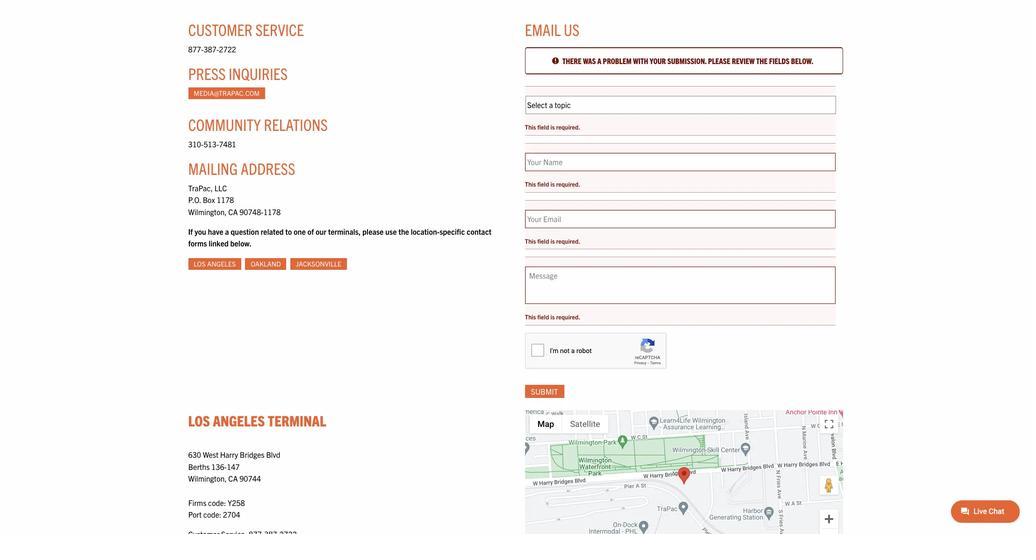 Task type: locate. For each thing, give the bounding box(es) containing it.
los for los angeles
[[194, 260, 206, 268]]

this for the your email text box
[[525, 237, 536, 245]]

review
[[732, 56, 755, 65]]

3 this from the top
[[525, 237, 536, 245]]

wilmington, down berths
[[188, 474, 227, 483]]

2 field from the top
[[538, 180, 549, 188]]

2 wilmington, from the top
[[188, 474, 227, 483]]

1178 down llc
[[217, 195, 234, 205]]

1 this field is required. from the top
[[525, 123, 581, 131]]

1 vertical spatial below.
[[230, 239, 252, 248]]

1 vertical spatial angeles
[[213, 411, 265, 429]]

required. for your name text field on the top of the page
[[556, 180, 581, 188]]

llc
[[215, 183, 227, 193]]

los down forms
[[194, 260, 206, 268]]

3 is from the top
[[551, 237, 555, 245]]

3 field from the top
[[538, 237, 549, 245]]

None submit
[[525, 385, 564, 398]]

0 horizontal spatial below.
[[230, 239, 252, 248]]

question
[[231, 227, 259, 236]]

0 vertical spatial angeles
[[207, 260, 236, 268]]

1 horizontal spatial a
[[598, 56, 602, 65]]

0 vertical spatial a
[[598, 56, 602, 65]]

this for message text field
[[525, 313, 536, 321]]

ca inside 630 west harry bridges blvd berths 136-147 wilmington, ca 90744
[[228, 474, 238, 483]]

wilmington,
[[188, 207, 227, 217], [188, 474, 227, 483]]

1 wilmington, from the top
[[188, 207, 227, 217]]

satellite button
[[562, 415, 608, 434]]

Your Email text field
[[525, 210, 836, 228]]

1178
[[217, 195, 234, 205], [264, 207, 281, 217]]

jacksonville
[[296, 260, 342, 268]]

location-
[[411, 227, 440, 236]]

los for los angeles terminal
[[188, 411, 210, 429]]

a right have
[[225, 227, 229, 236]]

below. right fields
[[791, 56, 814, 65]]

0 horizontal spatial a
[[225, 227, 229, 236]]

required.
[[556, 123, 581, 131], [556, 180, 581, 188], [556, 237, 581, 245], [556, 313, 581, 321]]

map region
[[463, 377, 942, 534]]

is
[[551, 123, 555, 131], [551, 180, 555, 188], [551, 237, 555, 245], [551, 313, 555, 321]]

a inside the if you have a question related to one of our terminals, please use the location-specific contact forms linked below.
[[225, 227, 229, 236]]

media@trapac.com
[[194, 89, 260, 97]]

0 horizontal spatial the
[[399, 227, 409, 236]]

media@trapac.com link
[[188, 87, 265, 99]]

90748-
[[240, 207, 264, 217]]

1 vertical spatial 1178
[[264, 207, 281, 217]]

this for your name text field on the top of the page
[[525, 180, 536, 188]]

field
[[538, 123, 549, 131], [538, 180, 549, 188], [538, 237, 549, 245], [538, 313, 549, 321]]

angeles down linked
[[207, 260, 236, 268]]

with
[[633, 56, 649, 65]]

a
[[598, 56, 602, 65], [225, 227, 229, 236]]

field for your name text field on the top of the page
[[538, 180, 549, 188]]

the inside the if you have a question related to one of our terminals, please use the location-specific contact forms linked below.
[[399, 227, 409, 236]]

map
[[538, 419, 554, 429]]

1 this from the top
[[525, 123, 536, 131]]

this field is required. for your name text field on the top of the page
[[525, 180, 581, 188]]

terminals,
[[328, 227, 361, 236]]

berths
[[188, 462, 210, 472]]

0 vertical spatial wilmington,
[[188, 207, 227, 217]]

los inside los angeles "link"
[[194, 260, 206, 268]]

1 horizontal spatial below.
[[791, 56, 814, 65]]

problem
[[603, 56, 632, 65]]

email us
[[525, 19, 580, 39]]

press
[[188, 63, 226, 83]]

1 vertical spatial wilmington,
[[188, 474, 227, 483]]

0 vertical spatial the
[[757, 56, 768, 65]]

this
[[525, 123, 536, 131], [525, 180, 536, 188], [525, 237, 536, 245], [525, 313, 536, 321]]

ca down 147
[[228, 474, 238, 483]]

los angeles
[[194, 260, 236, 268]]

angeles up harry
[[213, 411, 265, 429]]

the left fields
[[757, 56, 768, 65]]

ca
[[228, 207, 238, 217], [228, 474, 238, 483]]

code: up 2704
[[208, 498, 226, 507]]

please
[[363, 227, 384, 236]]

customer
[[188, 19, 253, 39]]

4 is from the top
[[551, 313, 555, 321]]

ca left 90748-
[[228, 207, 238, 217]]

1 is from the top
[[551, 123, 555, 131]]

1 vertical spatial ca
[[228, 474, 238, 483]]

2 is from the top
[[551, 180, 555, 188]]

2722
[[219, 44, 236, 54]]

0 horizontal spatial 1178
[[217, 195, 234, 205]]

trapac,
[[188, 183, 213, 193]]

2 ca from the top
[[228, 474, 238, 483]]

is for your name text field on the top of the page
[[551, 180, 555, 188]]

there
[[563, 56, 582, 65]]

p.o.
[[188, 195, 201, 205]]

4 required. from the top
[[556, 313, 581, 321]]

wilmington, inside 630 west harry bridges blvd berths 136-147 wilmington, ca 90744
[[188, 474, 227, 483]]

service
[[256, 19, 304, 39]]

submission.
[[668, 56, 707, 65]]

4 this field is required. from the top
[[525, 313, 581, 321]]

1 horizontal spatial the
[[757, 56, 768, 65]]

877-
[[188, 44, 204, 54]]

1178 up 'related'
[[264, 207, 281, 217]]

1 required. from the top
[[556, 123, 581, 131]]

angeles inside "link"
[[207, 260, 236, 268]]

los up 630
[[188, 411, 210, 429]]

angeles
[[207, 260, 236, 268], [213, 411, 265, 429]]

code: right port
[[203, 510, 221, 519]]

2 this from the top
[[525, 180, 536, 188]]

3 this field is required. from the top
[[525, 237, 581, 245]]

community
[[188, 114, 261, 134]]

below. down question
[[230, 239, 252, 248]]

inquiries
[[229, 63, 288, 83]]

Your Name text field
[[525, 153, 836, 171]]

wilmington, down box
[[188, 207, 227, 217]]

2 this field is required. from the top
[[525, 180, 581, 188]]

2 required. from the top
[[556, 180, 581, 188]]

harry
[[220, 450, 238, 460]]

angeles for los angeles terminal
[[213, 411, 265, 429]]

los
[[194, 260, 206, 268], [188, 411, 210, 429]]

4 field from the top
[[538, 313, 549, 321]]

1 ca from the top
[[228, 207, 238, 217]]

0 vertical spatial ca
[[228, 207, 238, 217]]

the right use on the left of page
[[399, 227, 409, 236]]

address
[[241, 158, 295, 178]]

1 vertical spatial code:
[[203, 510, 221, 519]]

one
[[294, 227, 306, 236]]

1 horizontal spatial 1178
[[264, 207, 281, 217]]

a right was
[[598, 56, 602, 65]]

0 vertical spatial 1178
[[217, 195, 234, 205]]

this field is required.
[[525, 123, 581, 131], [525, 180, 581, 188], [525, 237, 581, 245], [525, 313, 581, 321]]

menu bar
[[530, 415, 608, 434]]

your
[[650, 56, 666, 65]]

3 required. from the top
[[556, 237, 581, 245]]

use
[[386, 227, 397, 236]]

code:
[[208, 498, 226, 507], [203, 510, 221, 519]]

1 vertical spatial los
[[188, 411, 210, 429]]

1 vertical spatial the
[[399, 227, 409, 236]]

satellite
[[570, 419, 600, 429]]

1 vertical spatial a
[[225, 227, 229, 236]]

877-387-2722
[[188, 44, 236, 54]]

firms code:  y258 port code:  2704
[[188, 498, 245, 519]]

630 west harry bridges blvd berths 136-147 wilmington, ca 90744
[[188, 450, 281, 483]]

mailing address
[[188, 158, 295, 178]]

0 vertical spatial los
[[194, 260, 206, 268]]

ca inside trapac, llc p.o. box 1178 wilmington, ca 90748-1178
[[228, 207, 238, 217]]

blvd
[[266, 450, 281, 460]]

4 this from the top
[[525, 313, 536, 321]]

the
[[757, 56, 768, 65], [399, 227, 409, 236]]

below.
[[791, 56, 814, 65], [230, 239, 252, 248]]

have
[[208, 227, 223, 236]]



Task type: describe. For each thing, give the bounding box(es) containing it.
field for message text field
[[538, 313, 549, 321]]

was
[[583, 56, 596, 65]]

1 field from the top
[[538, 123, 549, 131]]

please
[[708, 56, 731, 65]]

0 vertical spatial below.
[[791, 56, 814, 65]]

if you have a question related to one of our terminals, please use the location-specific contact forms linked below.
[[188, 227, 492, 248]]

us
[[564, 19, 580, 39]]

mailing
[[188, 158, 238, 178]]

forms
[[188, 239, 207, 248]]

387-
[[204, 44, 219, 54]]

map button
[[530, 415, 562, 434]]

customer service
[[188, 19, 304, 39]]

if
[[188, 227, 193, 236]]

oakland
[[251, 260, 281, 268]]

firms
[[188, 498, 206, 507]]

of
[[308, 227, 314, 236]]

below. inside the if you have a question related to one of our terminals, please use the location-specific contact forms linked below.
[[230, 239, 252, 248]]

contact
[[467, 227, 492, 236]]

this field is required. for the your email text box
[[525, 237, 581, 245]]

136-
[[211, 462, 227, 472]]

linked
[[209, 239, 229, 248]]

specific
[[440, 227, 465, 236]]

menu bar containing map
[[530, 415, 608, 434]]

Message text field
[[525, 267, 836, 304]]

wilmington, inside trapac, llc p.o. box 1178 wilmington, ca 90748-1178
[[188, 207, 227, 217]]

630
[[188, 450, 201, 460]]

310-513-7481
[[188, 139, 236, 149]]

angeles for los angeles
[[207, 260, 236, 268]]

bridges
[[240, 450, 265, 460]]

y258
[[228, 498, 245, 507]]

there was a problem with your submission. please review the fields below.
[[563, 56, 814, 65]]

los angeles link
[[188, 258, 241, 270]]

our
[[316, 227, 327, 236]]

is for the your email text box
[[551, 237, 555, 245]]

email
[[525, 19, 561, 39]]

0 vertical spatial code:
[[208, 498, 226, 507]]

fields
[[769, 56, 790, 65]]

required. for message text field
[[556, 313, 581, 321]]

box
[[203, 195, 215, 205]]

required. for the your email text box
[[556, 237, 581, 245]]

oakland link
[[245, 258, 287, 270]]

jacksonville link
[[290, 258, 347, 270]]

los angeles terminal
[[188, 411, 326, 429]]

you
[[195, 227, 206, 236]]

to
[[286, 227, 292, 236]]

310-
[[188, 139, 204, 149]]

port
[[188, 510, 202, 519]]

related
[[261, 227, 284, 236]]

relations
[[264, 114, 328, 134]]

513-
[[204, 139, 219, 149]]

2704
[[223, 510, 240, 519]]

7481
[[219, 139, 236, 149]]

90744
[[240, 474, 261, 483]]

terminal
[[268, 411, 326, 429]]

147
[[227, 462, 240, 472]]

west
[[203, 450, 219, 460]]

press inquiries
[[188, 63, 288, 83]]

trapac, llc p.o. box 1178 wilmington, ca 90748-1178
[[188, 183, 281, 217]]

is for message text field
[[551, 313, 555, 321]]

field for the your email text box
[[538, 237, 549, 245]]

community relations
[[188, 114, 328, 134]]

this field is required. for message text field
[[525, 313, 581, 321]]



Task type: vqa. For each thing, say whether or not it's contained in the screenshot.
This
yes



